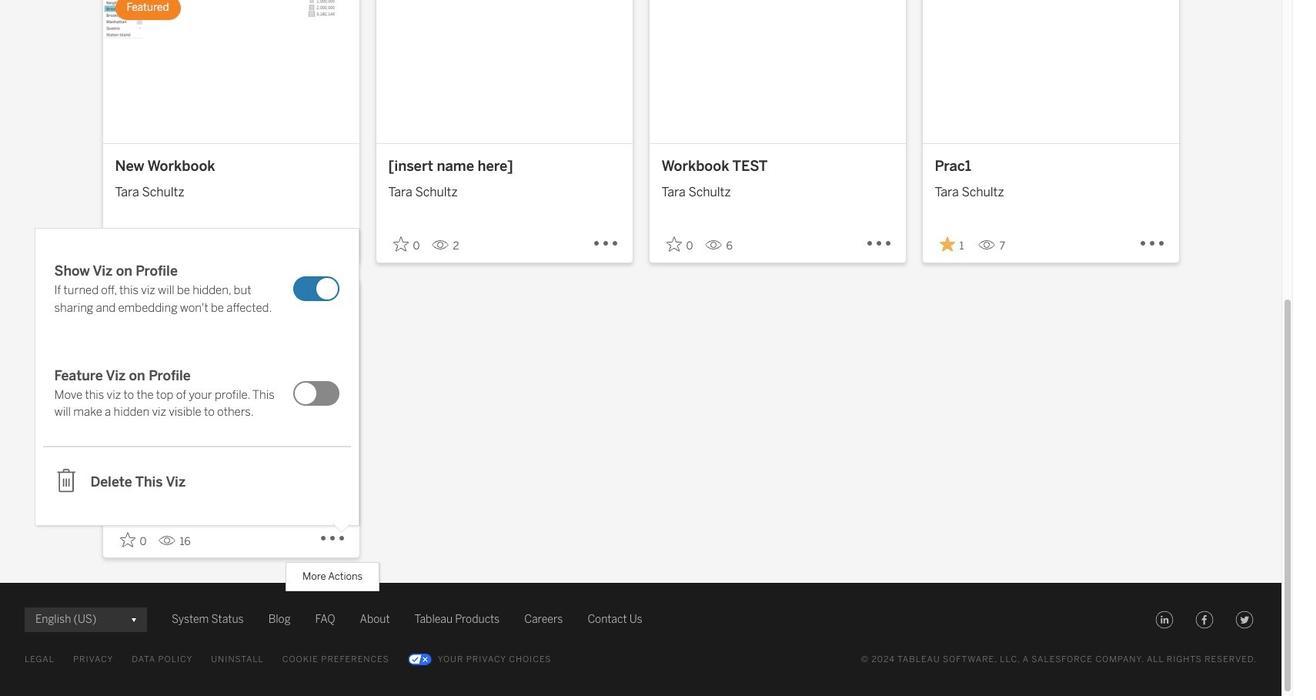 Task type: describe. For each thing, give the bounding box(es) containing it.
1 horizontal spatial add favorite button
[[389, 232, 426, 257]]

add favorite image for middle the add favorite button
[[393, 237, 409, 252]]

selected language element
[[35, 608, 136, 632]]

add favorite image for leftmost the add favorite button
[[120, 532, 135, 547]]

featured element
[[115, 0, 181, 20]]

list options menu
[[35, 229, 359, 525]]



Task type: locate. For each thing, give the bounding box(es) containing it.
Add Favorite button
[[389, 232, 426, 257], [662, 232, 699, 257], [115, 527, 152, 553]]

0 horizontal spatial add favorite button
[[115, 527, 152, 553]]

1 menu item from the top
[[43, 237, 351, 341]]

0 horizontal spatial remove favorite button
[[115, 232, 152, 257]]

dialog
[[35, 227, 359, 533]]

Remove Favorite button
[[115, 232, 152, 257], [935, 232, 972, 257]]

workbook thumbnail image
[[103, 0, 359, 143], [376, 0, 633, 143], [650, 0, 906, 143], [923, 0, 1180, 143], [103, 279, 359, 438]]

remove favorite image
[[940, 237, 955, 252]]

2 horizontal spatial add favorite button
[[662, 232, 699, 257]]

1 remove favorite button from the left
[[115, 232, 152, 257]]

add favorite image
[[667, 237, 682, 252]]

2 menu item from the top
[[43, 341, 351, 447]]

2 remove favorite button from the left
[[935, 232, 972, 257]]

menu item
[[43, 237, 351, 341], [43, 341, 351, 447]]

1 vertical spatial add favorite image
[[120, 532, 135, 547]]

more actions image
[[319, 525, 347, 553]]

0 vertical spatial add favorite image
[[393, 237, 409, 252]]

0 horizontal spatial add favorite image
[[120, 532, 135, 547]]

1 horizontal spatial remove favorite button
[[935, 232, 972, 257]]

add favorite image
[[393, 237, 409, 252], [120, 532, 135, 547]]

1 horizontal spatial add favorite image
[[393, 237, 409, 252]]



Task type: vqa. For each thing, say whether or not it's contained in the screenshot.
first Menu Item from the top of the List options MENU
yes



